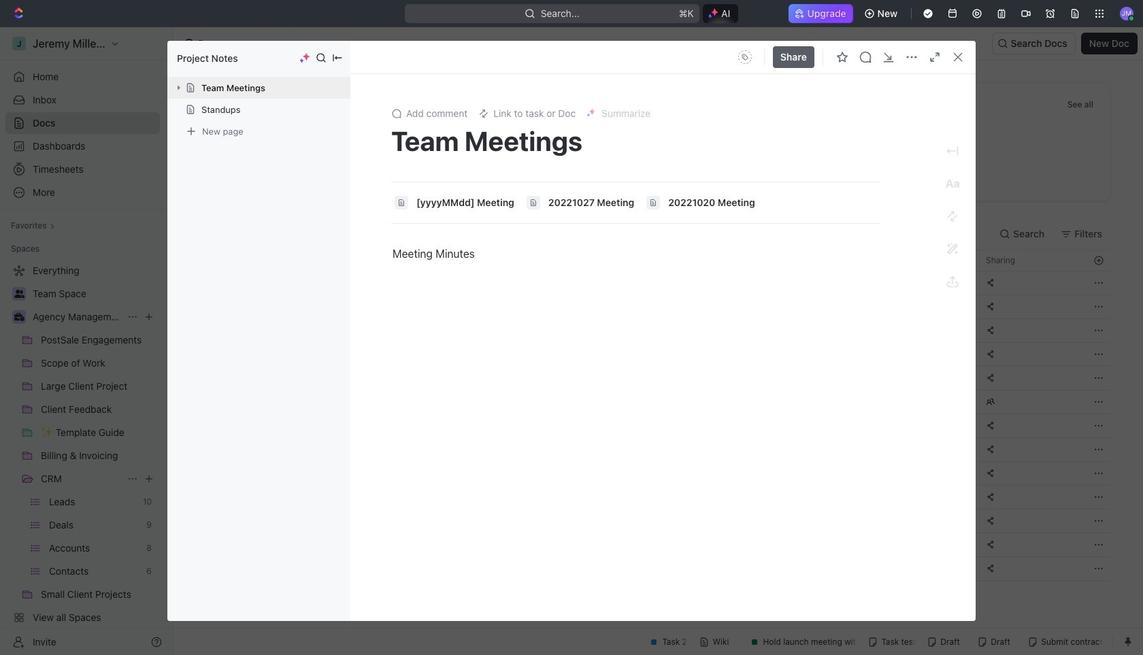 Task type: vqa. For each thing, say whether or not it's contained in the screenshot.
tree inside the Sidebar navigation
yes



Task type: describe. For each thing, give the bounding box(es) containing it.
tree inside sidebar navigation
[[5, 260, 160, 652]]

9 cell from the top
[[869, 462, 978, 485]]

9 row from the top
[[206, 438, 1111, 462]]

6 cell from the top
[[869, 391, 978, 414]]

business time image
[[14, 313, 24, 321]]

8 row from the top
[[206, 414, 1111, 438]]

7 cell from the top
[[869, 415, 978, 438]]

1 cell from the top
[[869, 272, 978, 295]]

3 cell from the top
[[869, 319, 978, 342]]

10 cell from the top
[[869, 486, 978, 509]]

8 cell from the top
[[869, 438, 978, 462]]

13 row from the top
[[206, 533, 1111, 557]]

11 cell from the top
[[869, 510, 978, 533]]

sidebar navigation
[[0, 27, 174, 655]]

1 row from the top
[[206, 250, 1111, 272]]

5 cell from the top
[[869, 367, 978, 390]]

4 cell from the top
[[869, 343, 978, 366]]

13 cell from the top
[[869, 557, 978, 581]]

5 row from the top
[[206, 342, 1111, 367]]



Task type: locate. For each thing, give the bounding box(es) containing it.
12 row from the top
[[206, 509, 1111, 534]]

10 row from the top
[[206, 462, 1111, 486]]

table
[[206, 250, 1111, 581]]

11 row from the top
[[206, 485, 1111, 510]]

4 row from the top
[[206, 319, 1111, 343]]

cell
[[869, 272, 978, 295], [869, 295, 978, 319], [869, 319, 978, 342], [869, 343, 978, 366], [869, 367, 978, 390], [869, 391, 978, 414], [869, 415, 978, 438], [869, 438, 978, 462], [869, 462, 978, 485], [869, 486, 978, 509], [869, 510, 978, 533], [869, 534, 978, 557], [869, 557, 978, 581]]

6 row from the top
[[206, 366, 1111, 391]]

dropdown menu image
[[734, 46, 756, 68]]

2 cell from the top
[[869, 295, 978, 319]]

2 row from the top
[[206, 271, 1111, 295]]

14 row from the top
[[206, 557, 1111, 581]]

7 row from the top
[[206, 390, 1111, 415]]

3 row from the top
[[206, 295, 1111, 319]]

12 cell from the top
[[869, 534, 978, 557]]

tree
[[5, 260, 160, 652]]

row
[[206, 250, 1111, 272], [206, 271, 1111, 295], [206, 295, 1111, 319], [206, 319, 1111, 343], [206, 342, 1111, 367], [206, 366, 1111, 391], [206, 390, 1111, 415], [206, 414, 1111, 438], [206, 438, 1111, 462], [206, 462, 1111, 486], [206, 485, 1111, 510], [206, 509, 1111, 534], [206, 533, 1111, 557], [206, 557, 1111, 581]]



